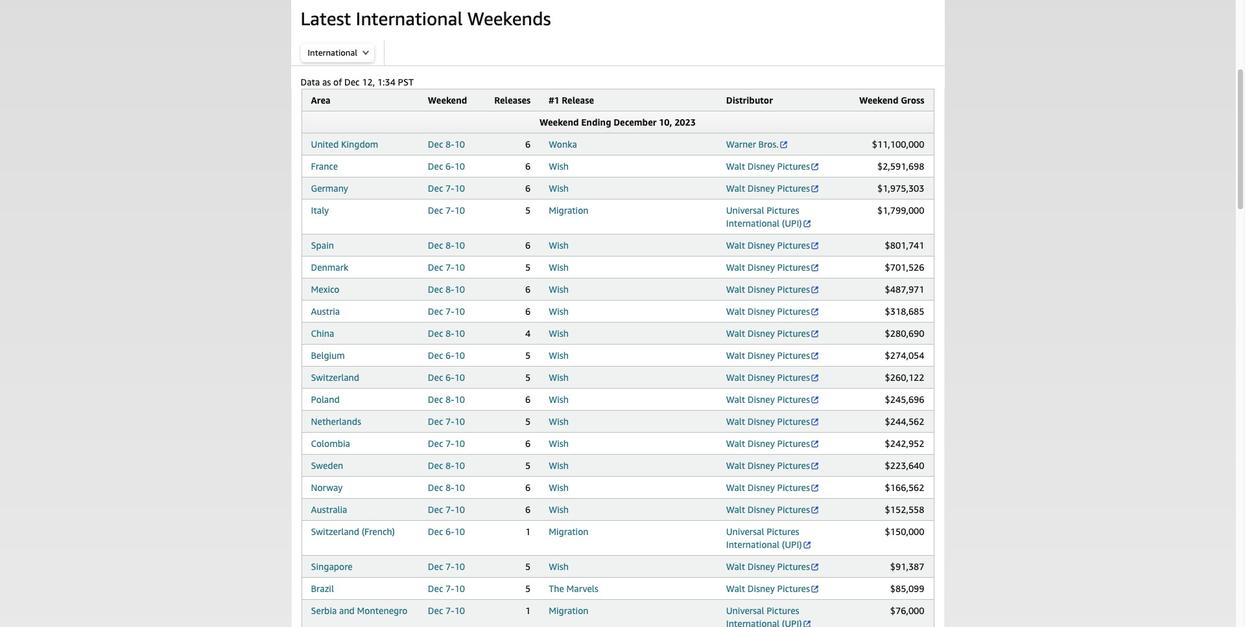 Task type: describe. For each thing, give the bounding box(es) containing it.
pictures for $280,690
[[777, 328, 810, 339]]

dec 7-10 link for australia
[[428, 505, 465, 516]]

6 for united kingdom
[[525, 139, 531, 150]]

walt disney pictures for $318,685
[[726, 306, 810, 317]]

10 for germany
[[454, 183, 465, 194]]

disney for $801,741
[[748, 240, 775, 251]]

switzerland link
[[311, 372, 359, 383]]

release
[[562, 95, 594, 106]]

austria link
[[311, 306, 340, 317]]

universal for $1,799,000
[[726, 205, 764, 216]]

sweden
[[311, 461, 343, 472]]

#1
[[549, 95, 560, 106]]

denmark
[[311, 262, 348, 273]]

weekend for weekend ending december 10, 2023
[[540, 117, 579, 128]]

$223,640
[[885, 461, 925, 472]]

austria
[[311, 306, 340, 317]]

dec 7-10 link for brazil
[[428, 584, 465, 595]]

$76,000
[[890, 606, 925, 617]]

walt for $487,971
[[726, 284, 745, 295]]

of
[[333, 77, 342, 88]]

dec 7-10 for italy
[[428, 205, 465, 216]]

10 for norway
[[454, 483, 465, 494]]

walt disney pictures for $242,952
[[726, 438, 810, 449]]

dec 7-10 for colombia
[[428, 438, 465, 449]]

6 for australia
[[525, 505, 531, 516]]

migration link for serbia and montenegro
[[549, 606, 589, 617]]

walt for $244,562
[[726, 416, 745, 427]]

dec for sweden
[[428, 461, 443, 472]]

6 for norway
[[525, 483, 531, 494]]

walt disney pictures link for $487,971
[[726, 284, 820, 295]]

$801,741
[[885, 240, 925, 251]]

8- for china
[[446, 328, 454, 339]]

warner bros. link
[[726, 139, 789, 150]]

dec for austria
[[428, 306, 443, 317]]

spain
[[311, 240, 334, 251]]

distributor
[[726, 95, 773, 106]]

wish link for denmark
[[549, 262, 569, 273]]

dec for colombia
[[428, 438, 443, 449]]

singapore
[[311, 562, 353, 573]]

$242,952
[[885, 438, 925, 449]]

disney for $152,558
[[748, 505, 775, 516]]

10 for netherlands
[[454, 416, 465, 427]]

the marvels
[[549, 584, 599, 595]]

switzerland for switzerland (french)
[[311, 527, 359, 538]]

as
[[322, 77, 331, 88]]

dec 7-10 link for denmark
[[428, 262, 465, 273]]

dec 6-10 link for france
[[428, 161, 465, 172]]

walt for $152,558
[[726, 505, 745, 516]]

pictures for $242,952
[[777, 438, 810, 449]]

8- for poland
[[446, 394, 454, 405]]

$245,696
[[885, 394, 925, 405]]

10 for switzerland (french)
[[454, 527, 465, 538]]

5 for singapore
[[525, 562, 531, 573]]

$274,054
[[885, 350, 925, 361]]

pst
[[398, 77, 414, 88]]

singapore link
[[311, 562, 353, 573]]

dropdown image
[[363, 50, 369, 55]]

$244,562
[[885, 416, 925, 427]]

disney for $91,387
[[748, 562, 775, 573]]

denmark link
[[311, 262, 348, 273]]

universal pictures international (upi) link for $150,000
[[726, 527, 812, 551]]

walt for $242,952
[[726, 438, 745, 449]]

dec 8-10 link for united kingdom
[[428, 139, 465, 150]]

france
[[311, 161, 338, 172]]

mexico
[[311, 284, 339, 295]]

12,
[[362, 77, 375, 88]]

pictures for $701,526
[[777, 262, 810, 273]]

dec 7-10 for serbia and montenegro
[[428, 606, 465, 617]]

norway
[[311, 483, 343, 494]]

$487,971
[[885, 284, 925, 295]]

warner bros.
[[726, 139, 779, 150]]

$701,526
[[885, 262, 925, 273]]

united
[[311, 139, 339, 150]]

universal pictures international (upi) link for $76,000
[[726, 606, 812, 628]]

pictures for $245,696
[[777, 394, 810, 405]]

poland link
[[311, 394, 340, 405]]

walt disney pictures for $2,591,698
[[726, 161, 810, 172]]

wish for poland
[[549, 394, 569, 405]]

disney for $280,690
[[748, 328, 775, 339]]

walt disney pictures link for $223,640
[[726, 461, 820, 472]]

$318,685
[[885, 306, 925, 317]]

dec for singapore
[[428, 562, 443, 573]]

disney for $318,685
[[748, 306, 775, 317]]

dec 8-10 link for norway
[[428, 483, 465, 494]]

$85,099
[[890, 584, 925, 595]]

december
[[614, 117, 657, 128]]

5 for belgium
[[525, 350, 531, 361]]

brazil link
[[311, 584, 334, 595]]

spain link
[[311, 240, 334, 251]]

8- for united kingdom
[[446, 139, 454, 150]]

dec for belgium
[[428, 350, 443, 361]]

area
[[311, 95, 331, 106]]

pictures for $85,099
[[777, 584, 810, 595]]

germany link
[[311, 183, 348, 194]]

france link
[[311, 161, 338, 172]]

pictures for $91,387
[[777, 562, 810, 573]]

italy link
[[311, 205, 329, 216]]

dec 8-10 for united kingdom
[[428, 139, 465, 150]]

6 for poland
[[525, 394, 531, 405]]

weekends
[[467, 8, 551, 29]]

disney for $245,696
[[748, 394, 775, 405]]

5 for netherlands
[[525, 416, 531, 427]]

poland
[[311, 394, 340, 405]]

latest international weekends
[[301, 8, 551, 29]]

dec for germany
[[428, 183, 443, 194]]

latest
[[301, 8, 351, 29]]

wish for belgium
[[549, 350, 569, 361]]

walt for $85,099
[[726, 584, 745, 595]]

10 for sweden
[[454, 461, 465, 472]]

the marvels link
[[549, 584, 599, 595]]

dec 7-10 link for germany
[[428, 183, 465, 194]]

universal pictures international (upi) for $76,000
[[726, 606, 802, 628]]

$91,387
[[890, 562, 925, 573]]

bros.
[[759, 139, 779, 150]]

$152,558
[[885, 505, 925, 516]]

5 for italy
[[525, 205, 531, 216]]

colombia
[[311, 438, 350, 449]]

dec 7-10 for australia
[[428, 505, 465, 516]]

china link
[[311, 328, 334, 339]]

wish for australia
[[549, 505, 569, 516]]

disney for $487,971
[[748, 284, 775, 295]]

netherlands
[[311, 416, 361, 427]]

wish for singapore
[[549, 562, 569, 573]]

dec for france
[[428, 161, 443, 172]]

serbia and montenegro
[[311, 606, 408, 617]]

serbia and montenegro link
[[311, 606, 408, 617]]

wonka link
[[549, 139, 577, 150]]

united kingdom link
[[311, 139, 378, 150]]

dec 7-10 for netherlands
[[428, 416, 465, 427]]

the
[[549, 584, 564, 595]]

walt for $274,054
[[726, 350, 745, 361]]

walt for $260,122
[[726, 372, 745, 383]]

dec for china
[[428, 328, 443, 339]]

7- for colombia
[[446, 438, 454, 449]]

$260,122
[[885, 372, 925, 383]]

pictures for $223,640
[[777, 461, 810, 472]]

australia link
[[311, 505, 347, 516]]

7- for singapore
[[446, 562, 454, 573]]

disney for $274,054
[[748, 350, 775, 361]]

1 for dec 7-10
[[525, 606, 531, 617]]

dec 6-10 for switzerland
[[428, 372, 465, 383]]

10 for australia
[[454, 505, 465, 516]]

$150,000
[[885, 527, 925, 538]]

wish link for france
[[549, 161, 569, 172]]

10 for switzerland
[[454, 372, 465, 383]]

data as of dec 12, 1:34 pst
[[301, 77, 414, 88]]

walt for $318,685
[[726, 306, 745, 317]]

serbia
[[311, 606, 337, 617]]

migration link for switzerland (french)
[[549, 527, 589, 538]]

8- for mexico
[[446, 284, 454, 295]]

gross
[[901, 95, 925, 106]]

mexico link
[[311, 284, 339, 295]]

7- for serbia and montenegro
[[446, 606, 454, 617]]

germany
[[311, 183, 348, 194]]

#1 release
[[549, 95, 594, 106]]

releases
[[494, 95, 531, 106]]



Task type: locate. For each thing, give the bounding box(es) containing it.
wish link for colombia
[[549, 438, 569, 449]]

dec
[[344, 77, 360, 88], [428, 139, 443, 150], [428, 161, 443, 172], [428, 183, 443, 194], [428, 205, 443, 216], [428, 240, 443, 251], [428, 262, 443, 273], [428, 284, 443, 295], [428, 306, 443, 317], [428, 328, 443, 339], [428, 350, 443, 361], [428, 372, 443, 383], [428, 394, 443, 405], [428, 416, 443, 427], [428, 438, 443, 449], [428, 461, 443, 472], [428, 483, 443, 494], [428, 505, 443, 516], [428, 527, 443, 538], [428, 562, 443, 573], [428, 584, 443, 595], [428, 606, 443, 617]]

montenegro
[[357, 606, 408, 617]]

12 walt disney pictures link from the top
[[726, 438, 820, 449]]

5 5 from the top
[[525, 416, 531, 427]]

2 vertical spatial migration link
[[549, 606, 589, 617]]

4 walt from the top
[[726, 262, 745, 273]]

10 10 from the top
[[454, 350, 465, 361]]

walt disney pictures for $244,562
[[726, 416, 810, 427]]

walt disney pictures for $487,971
[[726, 284, 810, 295]]

dec 7-10 link
[[428, 183, 465, 194], [428, 205, 465, 216], [428, 262, 465, 273], [428, 306, 465, 317], [428, 416, 465, 427], [428, 438, 465, 449], [428, 505, 465, 516], [428, 562, 465, 573], [428, 584, 465, 595], [428, 606, 465, 617]]

1 dec 8-10 link from the top
[[428, 139, 465, 150]]

13 10 from the top
[[454, 416, 465, 427]]

1 vertical spatial 1
[[525, 606, 531, 617]]

wish for austria
[[549, 306, 569, 317]]

2 6- from the top
[[446, 350, 454, 361]]

6 10 from the top
[[454, 262, 465, 273]]

dec 6-10 for france
[[428, 161, 465, 172]]

dec 6-10 link
[[428, 161, 465, 172], [428, 350, 465, 361], [428, 372, 465, 383], [428, 527, 465, 538]]

14 walt disney pictures link from the top
[[726, 483, 820, 494]]

1:34
[[377, 77, 396, 88]]

1 vertical spatial switzerland
[[311, 527, 359, 538]]

wish for china
[[549, 328, 569, 339]]

11 disney from the top
[[748, 416, 775, 427]]

wish link for sweden
[[549, 461, 569, 472]]

8 walt disney pictures link from the top
[[726, 350, 820, 361]]

universal for $76,000
[[726, 606, 764, 617]]

3 walt disney pictures link from the top
[[726, 240, 820, 251]]

wish link for switzerland
[[549, 372, 569, 383]]

6 walt from the top
[[726, 306, 745, 317]]

10 for brazil
[[454, 584, 465, 595]]

walt disney pictures link for $152,558
[[726, 505, 820, 516]]

dec 6-10 link for switzerland
[[428, 372, 465, 383]]

$1,975,303
[[878, 183, 925, 194]]

15 walt disney pictures from the top
[[726, 505, 810, 516]]

6 walt disney pictures from the top
[[726, 306, 810, 317]]

walt disney pictures link for $242,952
[[726, 438, 820, 449]]

2 8- from the top
[[446, 240, 454, 251]]

dec 7-10 link for serbia and montenegro
[[428, 606, 465, 617]]

1 universal pictures international (upi) link from the top
[[726, 205, 812, 229]]

10 for china
[[454, 328, 465, 339]]

and
[[339, 606, 355, 617]]

3 5 from the top
[[525, 350, 531, 361]]

wish link for belgium
[[549, 350, 569, 361]]

(upi)
[[782, 218, 802, 229], [782, 540, 802, 551], [782, 619, 802, 628]]

6 7- from the top
[[446, 438, 454, 449]]

wish link for poland
[[549, 394, 569, 405]]

8- for sweden
[[446, 461, 454, 472]]

(upi) for $1,799,000
[[782, 218, 802, 229]]

10,
[[659, 117, 672, 128]]

16 walt disney pictures from the top
[[726, 562, 810, 573]]

migration for switzerland (french)
[[549, 527, 589, 538]]

18 10 from the top
[[454, 527, 465, 538]]

17 walt disney pictures link from the top
[[726, 584, 820, 595]]

2 dec 8-10 link from the top
[[428, 240, 465, 251]]

netherlands link
[[311, 416, 361, 427]]

13 walt disney pictures from the top
[[726, 461, 810, 472]]

international for italy
[[726, 218, 780, 229]]

9 dec 7-10 from the top
[[428, 584, 465, 595]]

2 switzerland from the top
[[311, 527, 359, 538]]

4 dec 7-10 from the top
[[428, 306, 465, 317]]

0 vertical spatial migration link
[[549, 205, 589, 216]]

pictures for $274,054
[[777, 350, 810, 361]]

9 walt from the top
[[726, 372, 745, 383]]

belgium
[[311, 350, 345, 361]]

dec for australia
[[428, 505, 443, 516]]

4 walt disney pictures link from the top
[[726, 262, 820, 273]]

migration for italy
[[549, 205, 589, 216]]

wish link for australia
[[549, 505, 569, 516]]

10 walt disney pictures from the top
[[726, 394, 810, 405]]

6 wish from the top
[[549, 306, 569, 317]]

dec for norway
[[428, 483, 443, 494]]

7 walt disney pictures link from the top
[[726, 328, 820, 339]]

20 10 from the top
[[454, 584, 465, 595]]

dec 7-10
[[428, 183, 465, 194], [428, 205, 465, 216], [428, 262, 465, 273], [428, 306, 465, 317], [428, 416, 465, 427], [428, 438, 465, 449], [428, 505, 465, 516], [428, 562, 465, 573], [428, 584, 465, 595], [428, 606, 465, 617]]

1 (upi) from the top
[[782, 218, 802, 229]]

2 dec 6-10 link from the top
[[428, 350, 465, 361]]

walt disney pictures link for $2,591,698
[[726, 161, 820, 172]]

6 for france
[[525, 161, 531, 172]]

8- for spain
[[446, 240, 454, 251]]

weekend ending december 10, 2023
[[540, 117, 696, 128]]

data
[[301, 77, 320, 88]]

7- for denmark
[[446, 262, 454, 273]]

14 wish from the top
[[549, 483, 569, 494]]

disney for $85,099
[[748, 584, 775, 595]]

walt for $701,526
[[726, 262, 745, 273]]

walt disney pictures for $260,122
[[726, 372, 810, 383]]

2 vertical spatial (upi)
[[782, 619, 802, 628]]

2 6 from the top
[[525, 161, 531, 172]]

6 5 from the top
[[525, 461, 531, 472]]

wish link for austria
[[549, 306, 569, 317]]

dec 8-10 link for poland
[[428, 394, 465, 405]]

2 dec 6-10 from the top
[[428, 350, 465, 361]]

colombia link
[[311, 438, 350, 449]]

dec 7-10 for denmark
[[428, 262, 465, 273]]

0 vertical spatial (upi)
[[782, 218, 802, 229]]

(french)
[[362, 527, 395, 538]]

dec 8-10 for spain
[[428, 240, 465, 251]]

switzerland down belgium link
[[311, 372, 359, 383]]

8 dec 7-10 from the top
[[428, 562, 465, 573]]

wish for germany
[[549, 183, 569, 194]]

3 walt from the top
[[726, 240, 745, 251]]

15 walt from the top
[[726, 505, 745, 516]]

4 dec 8-10 link from the top
[[428, 328, 465, 339]]

italy
[[311, 205, 329, 216]]

1 walt disney pictures from the top
[[726, 161, 810, 172]]

1 disney from the top
[[748, 161, 775, 172]]

walt
[[726, 161, 745, 172], [726, 183, 745, 194], [726, 240, 745, 251], [726, 262, 745, 273], [726, 284, 745, 295], [726, 306, 745, 317], [726, 328, 745, 339], [726, 350, 745, 361], [726, 372, 745, 383], [726, 394, 745, 405], [726, 416, 745, 427], [726, 438, 745, 449], [726, 461, 745, 472], [726, 483, 745, 494], [726, 505, 745, 516], [726, 562, 745, 573], [726, 584, 745, 595]]

6- for belgium
[[446, 350, 454, 361]]

walt for $801,741
[[726, 240, 745, 251]]

$11,100,000
[[872, 139, 925, 150]]

dec for denmark
[[428, 262, 443, 273]]

3 dec 6-10 from the top
[[428, 372, 465, 383]]

dec 8-10 link for china
[[428, 328, 465, 339]]

12 disney from the top
[[748, 438, 775, 449]]

2 vertical spatial universal pictures international (upi) link
[[726, 606, 812, 628]]

19 10 from the top
[[454, 562, 465, 573]]

walt for $166,562
[[726, 483, 745, 494]]

0 vertical spatial universal pictures international (upi) link
[[726, 205, 812, 229]]

sweden link
[[311, 461, 343, 472]]

china
[[311, 328, 334, 339]]

4 dec 8-10 from the top
[[428, 328, 465, 339]]

3 10 from the top
[[454, 183, 465, 194]]

16 wish from the top
[[549, 562, 569, 573]]

dec 7-10 link for singapore
[[428, 562, 465, 573]]

10
[[454, 139, 465, 150], [454, 161, 465, 172], [454, 183, 465, 194], [454, 205, 465, 216], [454, 240, 465, 251], [454, 262, 465, 273], [454, 284, 465, 295], [454, 306, 465, 317], [454, 328, 465, 339], [454, 350, 465, 361], [454, 372, 465, 383], [454, 394, 465, 405], [454, 416, 465, 427], [454, 438, 465, 449], [454, 461, 465, 472], [454, 483, 465, 494], [454, 505, 465, 516], [454, 527, 465, 538], [454, 562, 465, 573], [454, 584, 465, 595], [454, 606, 465, 617]]

warner
[[726, 139, 756, 150]]

11 wish link from the top
[[549, 416, 569, 427]]

disney for $223,640
[[748, 461, 775, 472]]

2 migration from the top
[[549, 527, 589, 538]]

$2,591,698
[[878, 161, 925, 172]]

5 for brazil
[[525, 584, 531, 595]]

2 vertical spatial universal pictures international (upi)
[[726, 606, 802, 628]]

5 wish link from the top
[[549, 284, 569, 295]]

switzerland (french) link
[[311, 527, 395, 538]]

walt disney pictures link for $701,526
[[726, 262, 820, 273]]

5 wish from the top
[[549, 284, 569, 295]]

walt disney pictures link for $1,975,303
[[726, 183, 820, 194]]

3 universal pictures international (upi) from the top
[[726, 606, 802, 628]]

1 vertical spatial universal pictures international (upi) link
[[726, 527, 812, 551]]

4 walt disney pictures from the top
[[726, 262, 810, 273]]

$166,562
[[885, 483, 925, 494]]

6
[[525, 139, 531, 150], [525, 161, 531, 172], [525, 183, 531, 194], [525, 240, 531, 251], [525, 284, 531, 295], [525, 306, 531, 317], [525, 394, 531, 405], [525, 438, 531, 449], [525, 483, 531, 494], [525, 505, 531, 516]]

migration
[[549, 205, 589, 216], [549, 527, 589, 538], [549, 606, 589, 617]]

dec 6-10 for switzerland (french)
[[428, 527, 465, 538]]

7- for austria
[[446, 306, 454, 317]]

wish link for mexico
[[549, 284, 569, 295]]

0 vertical spatial switzerland
[[311, 372, 359, 383]]

0 horizontal spatial weekend
[[428, 95, 467, 106]]

14 wish link from the top
[[549, 483, 569, 494]]

1 vertical spatial universal
[[726, 527, 764, 538]]

4 5 from the top
[[525, 372, 531, 383]]

switzerland (french)
[[311, 527, 395, 538]]

5 7- from the top
[[446, 416, 454, 427]]

marvels
[[567, 584, 599, 595]]

8 10 from the top
[[454, 306, 465, 317]]

wish for mexico
[[549, 284, 569, 295]]

7 walt disney pictures from the top
[[726, 328, 810, 339]]

15 wish link from the top
[[549, 505, 569, 516]]

3 dec 8-10 from the top
[[428, 284, 465, 295]]

1 1 from the top
[[525, 527, 531, 538]]

2 wish from the top
[[549, 183, 569, 194]]

1 vertical spatial universal pictures international (upi)
[[726, 527, 802, 551]]

0 vertical spatial universal
[[726, 205, 764, 216]]

8 walt disney pictures from the top
[[726, 350, 810, 361]]

3 dec 7-10 link from the top
[[428, 262, 465, 273]]

10 disney from the top
[[748, 394, 775, 405]]

walt disney pictures link
[[726, 161, 820, 172], [726, 183, 820, 194], [726, 240, 820, 251], [726, 262, 820, 273], [726, 284, 820, 295], [726, 306, 820, 317], [726, 328, 820, 339], [726, 350, 820, 361], [726, 372, 820, 383], [726, 394, 820, 405], [726, 416, 820, 427], [726, 438, 820, 449], [726, 461, 820, 472], [726, 483, 820, 494], [726, 505, 820, 516], [726, 562, 820, 573], [726, 584, 820, 595]]

universal
[[726, 205, 764, 216], [726, 527, 764, 538], [726, 606, 764, 617]]

walt disney pictures for $91,387
[[726, 562, 810, 573]]

switzerland down australia
[[311, 527, 359, 538]]

9 walt disney pictures from the top
[[726, 372, 810, 383]]

9 dec 7-10 link from the top
[[428, 584, 465, 595]]

ending
[[581, 117, 611, 128]]

1 vertical spatial (upi)
[[782, 540, 802, 551]]

1 horizontal spatial weekend
[[540, 117, 579, 128]]

walt disney pictures for $152,558
[[726, 505, 810, 516]]

switzerland
[[311, 372, 359, 383], [311, 527, 359, 538]]

1 vertical spatial migration
[[549, 527, 589, 538]]

international for switzerland (french)
[[726, 540, 780, 551]]

walt disney pictures for $245,696
[[726, 394, 810, 405]]

5 walt disney pictures from the top
[[726, 284, 810, 295]]

6 for austria
[[525, 306, 531, 317]]

walt disney pictures for $166,562
[[726, 483, 810, 494]]

weekend gross
[[859, 95, 925, 106]]

7 dec 8-10 link from the top
[[428, 483, 465, 494]]

1 dec 6-10 link from the top
[[428, 161, 465, 172]]

17 10 from the top
[[454, 505, 465, 516]]

wish for sweden
[[549, 461, 569, 472]]

dec 8-10 link
[[428, 139, 465, 150], [428, 240, 465, 251], [428, 284, 465, 295], [428, 328, 465, 339], [428, 394, 465, 405], [428, 461, 465, 472], [428, 483, 465, 494]]

11 walt disney pictures link from the top
[[726, 416, 820, 427]]

0 vertical spatial 1
[[525, 527, 531, 538]]

2023
[[675, 117, 696, 128]]

1 5 from the top
[[525, 205, 531, 216]]

1 switzerland from the top
[[311, 372, 359, 383]]

dec for mexico
[[428, 284, 443, 295]]

8-
[[446, 139, 454, 150], [446, 240, 454, 251], [446, 284, 454, 295], [446, 328, 454, 339], [446, 394, 454, 405], [446, 461, 454, 472], [446, 483, 454, 494]]

5 for denmark
[[525, 262, 531, 273]]

2 vertical spatial migration
[[549, 606, 589, 617]]

wish for spain
[[549, 240, 569, 251]]

1 for dec 6-10
[[525, 527, 531, 538]]

walt disney pictures link for $91,387
[[726, 562, 820, 573]]

1 vertical spatial migration link
[[549, 527, 589, 538]]

(upi) for $150,000
[[782, 540, 802, 551]]

7- for germany
[[446, 183, 454, 194]]

wonka
[[549, 139, 577, 150]]

16 walt from the top
[[726, 562, 745, 573]]

disney
[[748, 161, 775, 172], [748, 183, 775, 194], [748, 240, 775, 251], [748, 262, 775, 273], [748, 284, 775, 295], [748, 306, 775, 317], [748, 328, 775, 339], [748, 350, 775, 361], [748, 372, 775, 383], [748, 394, 775, 405], [748, 416, 775, 427], [748, 438, 775, 449], [748, 461, 775, 472], [748, 483, 775, 494], [748, 505, 775, 516], [748, 562, 775, 573], [748, 584, 775, 595]]

$1,799,000
[[878, 205, 925, 216]]

17 disney from the top
[[748, 584, 775, 595]]

weekend
[[428, 95, 467, 106], [859, 95, 899, 106], [540, 117, 579, 128]]

dec 6-10 for belgium
[[428, 350, 465, 361]]

weekend for weekend
[[428, 95, 467, 106]]

6 dec 7-10 link from the top
[[428, 438, 465, 449]]

0 vertical spatial migration
[[549, 205, 589, 216]]

10 for serbia and montenegro
[[454, 606, 465, 617]]

universal pictures international (upi) link
[[726, 205, 812, 229], [726, 527, 812, 551], [726, 606, 812, 628]]

11 walt disney pictures from the top
[[726, 416, 810, 427]]

4 disney from the top
[[748, 262, 775, 273]]

pictures for $166,562
[[777, 483, 810, 494]]

11 10 from the top
[[454, 372, 465, 383]]

2 7- from the top
[[446, 205, 454, 216]]

5 6 from the top
[[525, 284, 531, 295]]

7 10 from the top
[[454, 284, 465, 295]]

2 walt disney pictures link from the top
[[726, 183, 820, 194]]

wish link for norway
[[549, 483, 569, 494]]

international for serbia and montenegro
[[726, 619, 780, 628]]

3 universal pictures international (upi) link from the top
[[726, 606, 812, 628]]

norway link
[[311, 483, 343, 494]]

2 vertical spatial universal
[[726, 606, 764, 617]]

united kingdom
[[311, 139, 378, 150]]

10 for colombia
[[454, 438, 465, 449]]

7 7- from the top
[[446, 505, 454, 516]]

dec 8-10 for poland
[[428, 394, 465, 405]]

12 walt from the top
[[726, 438, 745, 449]]

disney for $701,526
[[748, 262, 775, 273]]

4 8- from the top
[[446, 328, 454, 339]]

6-
[[446, 161, 454, 172], [446, 350, 454, 361], [446, 372, 454, 383], [446, 527, 454, 538]]

2 wish link from the top
[[549, 183, 569, 194]]

4 wish from the top
[[549, 262, 569, 273]]

6 wish link from the top
[[549, 306, 569, 317]]

4
[[525, 328, 531, 339]]

disney for $166,562
[[748, 483, 775, 494]]

0 vertical spatial universal pictures international (upi)
[[726, 205, 802, 229]]

$280,690
[[885, 328, 925, 339]]

dec 8-10
[[428, 139, 465, 150], [428, 240, 465, 251], [428, 284, 465, 295], [428, 328, 465, 339], [428, 394, 465, 405], [428, 461, 465, 472], [428, 483, 465, 494]]

7-
[[446, 183, 454, 194], [446, 205, 454, 216], [446, 262, 454, 273], [446, 306, 454, 317], [446, 416, 454, 427], [446, 438, 454, 449], [446, 505, 454, 516], [446, 562, 454, 573], [446, 584, 454, 595], [446, 606, 454, 617]]

walt disney pictures
[[726, 161, 810, 172], [726, 183, 810, 194], [726, 240, 810, 251], [726, 262, 810, 273], [726, 284, 810, 295], [726, 306, 810, 317], [726, 328, 810, 339], [726, 350, 810, 361], [726, 372, 810, 383], [726, 394, 810, 405], [726, 416, 810, 427], [726, 438, 810, 449], [726, 461, 810, 472], [726, 483, 810, 494], [726, 505, 810, 516], [726, 562, 810, 573], [726, 584, 810, 595]]

6- for switzerland (french)
[[446, 527, 454, 538]]

8 dec 7-10 link from the top
[[428, 562, 465, 573]]

brazil
[[311, 584, 334, 595]]

8 wish from the top
[[549, 350, 569, 361]]

1
[[525, 527, 531, 538], [525, 606, 531, 617]]

10 for denmark
[[454, 262, 465, 273]]

2 horizontal spatial weekend
[[859, 95, 899, 106]]

7- for netherlands
[[446, 416, 454, 427]]

15 walt disney pictures link from the top
[[726, 505, 820, 516]]

1 10 from the top
[[454, 139, 465, 150]]

5
[[525, 205, 531, 216], [525, 262, 531, 273], [525, 350, 531, 361], [525, 372, 531, 383], [525, 416, 531, 427], [525, 461, 531, 472], [525, 562, 531, 573], [525, 584, 531, 595]]

kingdom
[[341, 139, 378, 150]]

australia
[[311, 505, 347, 516]]

switzerland for switzerland link
[[311, 372, 359, 383]]

4 dec 6-10 from the top
[[428, 527, 465, 538]]

belgium link
[[311, 350, 345, 361]]



Task type: vqa. For each thing, say whether or not it's contained in the screenshot.
Switzerland link
yes



